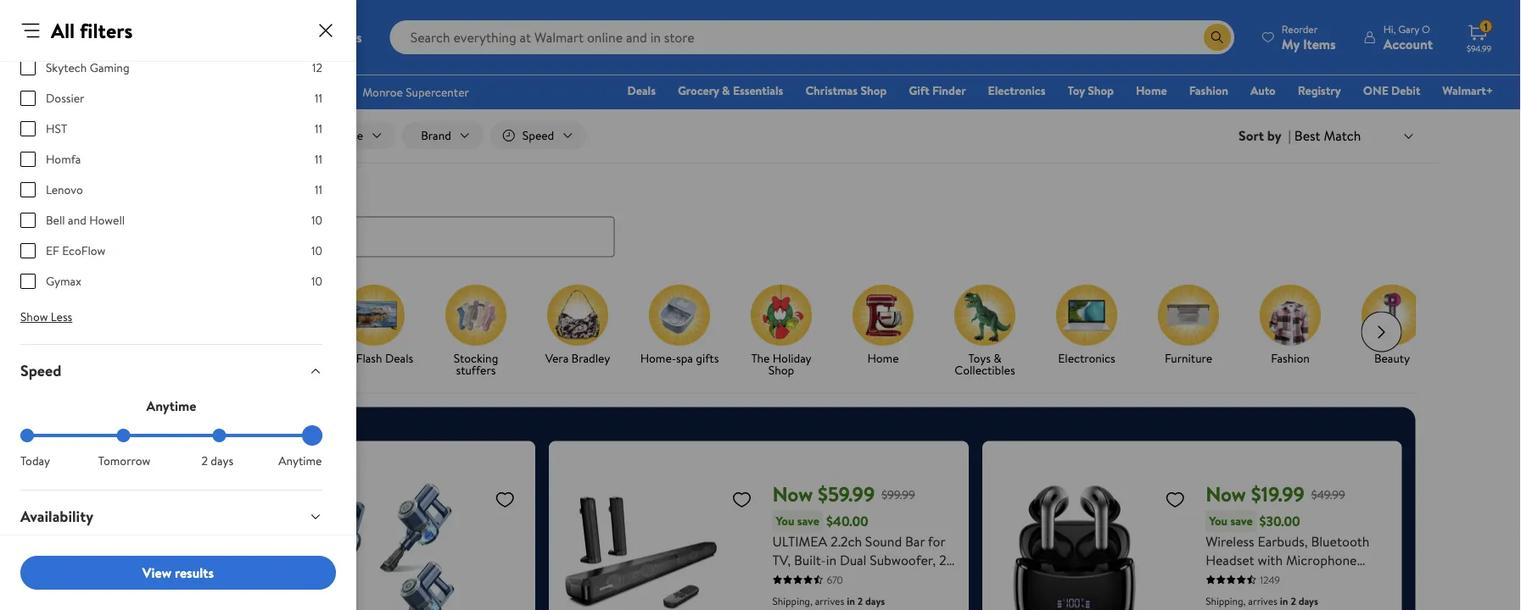 Task type: describe. For each thing, give the bounding box(es) containing it.
ipx7
[[1299, 570, 1325, 588]]

03
[[769, 39, 792, 67]]

electronics image
[[1056, 285, 1117, 346]]

1 horizontal spatial home link
[[1128, 81, 1175, 100]]

0 horizontal spatial home
[[867, 350, 898, 367]]

show
[[20, 309, 48, 325]]

ef ecoflow
[[46, 243, 106, 259]]

shipping, arrives in 2 days for $59.99
[[772, 594, 885, 609]]

homfa
[[46, 151, 81, 168]]

|
[[1288, 126, 1291, 145]]

dual
[[840, 551, 867, 570]]

shop for toy shop
[[1088, 82, 1114, 99]]

in right surround
[[847, 594, 855, 609]]

christmas
[[805, 82, 858, 99]]

$30.00
[[1259, 512, 1300, 531]]

bar
[[905, 532, 925, 551]]

03 : days
[[769, 39, 802, 84]]

hours
[[809, 69, 834, 84]]

add to favorites list, ultimea 2.2ch sound bar for tv, built-in dual subwoofer, 2 in 1 separable bluetooth 5.3 soundbar , bassmax adjustable tv surround sound bar, hdmi-arc/optical/aux home theater speakers, wall mount image
[[732, 489, 752, 510]]

lenovo
[[46, 182, 83, 198]]

0 vertical spatial electronics link
[[980, 81, 1053, 100]]

vera
[[545, 350, 568, 367]]

: for min
[[877, 44, 881, 63]]

christmas shop
[[805, 82, 887, 99]]

11 for homfa
[[315, 151, 322, 168]]

brand group
[[20, 0, 322, 304]]

home-spa gifts link
[[635, 285, 723, 368]]

flash deals end in 3 days 10 hours 10 minutes 37 seconds element
[[591, 47, 748, 75]]

headset
[[1206, 551, 1254, 570]]

10 for bell and howell
[[311, 212, 322, 229]]

speed
[[20, 361, 61, 382]]

sort
[[1239, 126, 1264, 145]]

toy
[[1068, 82, 1085, 99]]

sec
[[892, 69, 906, 84]]

the holiday shop image
[[750, 285, 811, 346]]

0 horizontal spatial fashion
[[1189, 82, 1228, 99]]

now $59.99 $99.99
[[772, 481, 915, 509]]

1 horizontal spatial flash
[[591, 47, 637, 75]]

top flash deals
[[334, 350, 413, 367]]

toys & collectibles image
[[954, 285, 1015, 346]]

sort by |
[[1239, 126, 1291, 145]]

shop all image
[[140, 285, 201, 346]]

toys
[[968, 350, 990, 367]]

how fast do you want your order? option group
[[20, 429, 322, 470]]

vera bradley image
[[547, 285, 608, 346]]

fashion image
[[1259, 285, 1320, 346]]

furniture
[[1164, 350, 1212, 367]]

beauty image
[[1361, 285, 1422, 346]]

you save $30.00 wireless earbuds, bluetooth headset with microphone touch control , ipx7 waterproof, high-fidelity stereo earphones for sp
[[1206, 512, 1371, 611]]

for inside 'you save $30.00 wireless earbuds, bluetooth headset with microphone touch control , ipx7 waterproof, high-fidelity stereo earphones for sp'
[[1313, 607, 1330, 611]]

tv,
[[772, 551, 791, 570]]

toys & collectibles
[[954, 350, 1015, 378]]

toy shop link
[[1060, 81, 1121, 100]]

& for grocery
[[722, 82, 730, 99]]

collectibles
[[954, 362, 1015, 378]]

2 inside how fast do you want your order? option group
[[201, 453, 208, 470]]

one debit link
[[1355, 81, 1428, 100]]

12
[[312, 59, 322, 76]]

2.2ch
[[831, 532, 862, 551]]

bassmax
[[838, 588, 888, 607]]

grocery
[[678, 82, 719, 99]]

end
[[695, 47, 728, 75]]

grocery & essentials link
[[670, 81, 791, 100]]

beauty link
[[1348, 285, 1436, 368]]

results
[[175, 564, 214, 583]]

timer containing 03
[[95, 31, 1426, 95]]

2 days
[[201, 453, 233, 470]]

all filters dialog
[[0, 0, 356, 611]]

all filters
[[51, 16, 133, 45]]

registry
[[1298, 82, 1341, 99]]

today
[[20, 453, 50, 470]]

flash deals end in
[[591, 47, 748, 75]]

stuffers
[[456, 362, 495, 378]]

essentials
[[733, 82, 783, 99]]

days inside how fast do you want your order? option group
[[211, 453, 233, 470]]

and
[[68, 212, 86, 229]]

1 vertical spatial electronics link
[[1042, 285, 1130, 368]]

1 vertical spatial fashion
[[1271, 350, 1309, 367]]

view
[[142, 564, 171, 583]]

days inside the 03 : days
[[772, 69, 792, 84]]

in inside now $19.99 group
[[1280, 594, 1288, 609]]

Anytime radio
[[309, 429, 322, 443]]

stereo
[[1206, 607, 1245, 611]]

670
[[827, 573, 843, 588]]

shipping, for now $59.99
[[772, 594, 813, 609]]

ultimea
[[772, 532, 827, 551]]

next slide for chipmodulewithimages list image
[[1361, 312, 1402, 353]]

11 for dossier
[[315, 90, 322, 106]]

tomorrow
[[98, 453, 150, 470]]

auto
[[1251, 82, 1276, 99]]

arrives for $19.99
[[1248, 594, 1278, 609]]

$94.99
[[1467, 42, 1492, 54]]

arrives for $59.99
[[815, 594, 844, 609]]

deals inside timer
[[641, 47, 690, 75]]

fidelity
[[1313, 588, 1356, 607]]

the holiday shop
[[751, 350, 811, 378]]

bluetooth inside you save $40.00 ultimea 2.2ch sound bar for tv, built-in dual subwoofer, 2 in 1 separable bluetooth 5.3 soundbar , bassmax adjustable tv surround sound
[[855, 570, 913, 588]]

view results
[[142, 564, 214, 583]]

dossier
[[46, 90, 84, 106]]

shipping, arrives in 2 days for $19.99
[[1206, 594, 1318, 609]]

1 inside you save $40.00 ultimea 2.2ch sound bar for tv, built-in dual subwoofer, 2 in 1 separable bluetooth 5.3 soundbar , bassmax adjustable tv surround sound
[[786, 570, 791, 588]]

none range field inside all filters dialog
[[20, 434, 322, 438]]

$99.99
[[882, 487, 915, 503]]

1 vertical spatial deals
[[627, 82, 656, 99]]

furniture link
[[1144, 285, 1232, 368]]

adjustable
[[891, 588, 952, 607]]

show less button
[[7, 304, 86, 331]]

availability
[[20, 506, 93, 528]]

for inside you save $40.00 ultimea 2.2ch sound bar for tv, built-in dual subwoofer, 2 in 1 separable bluetooth 5.3 soundbar , bassmax adjustable tv surround sound
[[928, 532, 945, 551]]

with
[[1258, 551, 1283, 570]]

gifts
[[695, 350, 718, 367]]

finder
[[932, 82, 966, 99]]

Tomorrow radio
[[117, 429, 130, 443]]

now for now $59.99
[[772, 481, 813, 509]]

close panel image
[[316, 20, 336, 41]]

availability button
[[7, 491, 336, 543]]

filters
[[80, 16, 133, 45]]

add to favorites list, prettycare cordless stick vacuum cleaner lightweight for carpet floor pet hair w200 image
[[495, 489, 515, 510]]

debit
[[1391, 82, 1420, 99]]

home image
[[852, 285, 913, 346]]

1 horizontal spatial electronics
[[1058, 350, 1115, 367]]

the holiday shop link
[[737, 285, 825, 380]]

add to favorites list, wireless earbuds, bluetooth headset with microphone touch control , ipx7 waterproof, high-fidelity stereo earphones for sports and work，compatible with iphone 13 pro max xs xr samsung android image
[[1165, 489, 1185, 510]]

beauty
[[1374, 350, 1410, 367]]

earbuds,
[[1258, 532, 1308, 551]]

subwoofer,
[[870, 551, 936, 570]]



Task type: vqa. For each thing, say whether or not it's contained in the screenshot.
Grocery at the top left of page
yes



Task type: locate. For each thing, give the bounding box(es) containing it.
in
[[733, 47, 748, 75], [826, 551, 837, 570], [772, 570, 783, 588], [847, 594, 855, 609], [1280, 594, 1288, 609]]

arrives
[[815, 594, 844, 609], [1248, 594, 1278, 609]]

timer
[[95, 31, 1426, 95]]

& for toys
[[993, 350, 1001, 367]]

top flash deals link
[[330, 285, 418, 368]]

: right the "03"
[[798, 44, 802, 63]]

1 left built-
[[786, 570, 791, 588]]

touch
[[1206, 570, 1240, 588]]

flash right top
[[356, 350, 382, 367]]

gift
[[909, 82, 930, 99]]

shop down the holiday shop image
[[768, 362, 794, 378]]

: for hours
[[838, 44, 841, 63]]

show less
[[20, 309, 72, 325]]

flash deals image
[[241, 285, 302, 346]]

10 for gymax
[[311, 273, 322, 290]]

0 vertical spatial home link
[[1128, 81, 1175, 100]]

0 horizontal spatial for
[[928, 532, 945, 551]]

home link
[[1128, 81, 1175, 100], [839, 285, 927, 368]]

1 horizontal spatial shop
[[861, 82, 887, 99]]

2 11 from the top
[[315, 120, 322, 137]]

you up wireless
[[1209, 513, 1228, 530]]

None search field
[[82, 184, 1439, 258]]

earphones
[[1248, 607, 1310, 611]]

0 vertical spatial &
[[722, 82, 730, 99]]

1 arrives from the left
[[815, 594, 844, 609]]

Today radio
[[20, 429, 34, 443]]

1 vertical spatial for
[[1313, 607, 1330, 611]]

now inside group
[[1206, 481, 1246, 509]]

built-
[[794, 551, 826, 570]]

0 horizontal spatial arrives
[[815, 594, 844, 609]]

1 horizontal spatial you
[[1209, 513, 1228, 530]]

less
[[51, 309, 72, 325]]

anytime down anytime option
[[278, 453, 322, 470]]

3 : from the left
[[877, 44, 881, 63]]

deals down flash deals end in 3 days 10 hours 10 minutes 37 seconds element
[[627, 82, 656, 99]]

fashion left auto link
[[1189, 82, 1228, 99]]

shipping, arrives in 2 days down 670
[[772, 594, 885, 609]]

0 horizontal spatial fashion link
[[1181, 81, 1236, 100]]

11 for lenovo
[[315, 182, 322, 198]]

in right end
[[733, 47, 748, 75]]

now $59.99 group
[[563, 455, 955, 611]]

shop for christmas shop
[[861, 82, 887, 99]]

group
[[129, 455, 522, 611]]

1 : from the left
[[798, 44, 802, 63]]

the
[[751, 350, 769, 367]]

in up 670
[[826, 551, 837, 570]]

2 inside you save $40.00 ultimea 2.2ch sound bar for tv, built-in dual subwoofer, 2 in 1 separable bluetooth 5.3 soundbar , bassmax adjustable tv surround sound
[[939, 551, 946, 570]]

1 11 from the top
[[315, 90, 322, 106]]

home-spa gifts image
[[649, 285, 710, 346]]

bradley
[[571, 350, 610, 367]]

electronics down electronics image
[[1058, 350, 1115, 367]]

walmart+
[[1443, 82, 1493, 99]]

1 horizontal spatial fashion link
[[1246, 285, 1334, 368]]

sort and filter section element
[[82, 109, 1439, 163]]

shop right toy
[[1088, 82, 1114, 99]]

1 vertical spatial electronics
[[1058, 350, 1115, 367]]

deals link
[[620, 81, 663, 100]]

$40.00
[[826, 512, 869, 531]]

home down home image
[[867, 350, 898, 367]]

1 horizontal spatial ,
[[1292, 570, 1296, 588]]

0 vertical spatial bluetooth
[[1311, 532, 1370, 551]]

anytime inside how fast do you want your order? option group
[[278, 453, 322, 470]]

ecoflow
[[62, 243, 106, 259]]

2 now from the left
[[1206, 481, 1246, 509]]

days left the adjustable
[[865, 594, 885, 609]]

sound right surround
[[849, 607, 886, 611]]

1 horizontal spatial shipping,
[[1206, 594, 1246, 609]]

now $19.99 group
[[996, 455, 1388, 611]]

10 for ef ecoflow
[[311, 243, 322, 259]]

, down 670
[[831, 588, 834, 607]]

0 horizontal spatial you
[[776, 513, 794, 530]]

1 horizontal spatial now
[[1206, 481, 1246, 509]]

1 up $94.99
[[1484, 19, 1488, 34]]

1 horizontal spatial 1
[[1484, 19, 1488, 34]]

vera bradley link
[[533, 285, 621, 368]]

one debit
[[1363, 82, 1420, 99]]

waterproof,
[[1206, 588, 1277, 607]]

2 horizontal spatial shop
[[1088, 82, 1114, 99]]

electronics link
[[980, 81, 1053, 100], [1042, 285, 1130, 368]]

deals
[[641, 47, 690, 75], [627, 82, 656, 99], [385, 350, 413, 367]]

$19.99
[[1251, 481, 1305, 509]]

days inside now $19.99 group
[[1299, 594, 1318, 609]]

shop inside the holiday shop
[[768, 362, 794, 378]]

0 horizontal spatial electronics
[[988, 82, 1046, 99]]

shipping, arrives in 2 days inside now $19.99 group
[[1206, 594, 1318, 609]]

0 vertical spatial anytime
[[146, 397, 196, 416]]

control
[[1244, 570, 1289, 588]]

now up wireless
[[1206, 481, 1246, 509]]

10
[[810, 39, 829, 67], [850, 39, 869, 67], [311, 212, 322, 229], [311, 243, 322, 259], [311, 273, 322, 290]]

you up ultimea
[[776, 513, 794, 530]]

howell
[[89, 212, 125, 229]]

flash inside top flash deals link
[[356, 350, 382, 367]]

save up wireless
[[1230, 513, 1253, 530]]

now inside group
[[772, 481, 813, 509]]

vera bradley
[[545, 350, 610, 367]]

you
[[776, 513, 794, 530], [1209, 513, 1228, 530]]

1 horizontal spatial :
[[838, 44, 841, 63]]

5.3
[[916, 570, 933, 588]]

save for $59.99
[[797, 513, 819, 530]]

None checkbox
[[20, 91, 36, 106], [20, 152, 36, 167], [20, 182, 36, 198], [20, 243, 36, 259], [20, 91, 36, 106], [20, 152, 36, 167], [20, 182, 36, 198], [20, 243, 36, 259]]

0 horizontal spatial :
[[798, 44, 802, 63]]

1 horizontal spatial shipping, arrives in 2 days
[[1206, 594, 1318, 609]]

1 horizontal spatial home
[[1136, 82, 1167, 99]]

stocking stuffers
[[453, 350, 498, 378]]

Walmart Site-Wide search field
[[390, 20, 1234, 54]]

2 inside now $19.99 group
[[1291, 594, 1296, 609]]

now for now $19.99
[[1206, 481, 1246, 509]]

home-
[[640, 350, 676, 367]]

grocery & essentials
[[678, 82, 783, 99]]

1 vertical spatial home
[[867, 350, 898, 367]]

shop left sec
[[861, 82, 887, 99]]

save inside you save $40.00 ultimea 2.2ch sound bar for tv, built-in dual subwoofer, 2 in 1 separable bluetooth 5.3 soundbar , bassmax adjustable tv surround sound
[[797, 513, 819, 530]]

days inside now $59.99 group
[[865, 594, 885, 609]]

registry link
[[1290, 81, 1349, 100]]

2 arrives from the left
[[1248, 594, 1278, 609]]

fashion link
[[1181, 81, 1236, 100], [1246, 285, 1334, 368]]

flash up deals link
[[591, 47, 637, 75]]

arrives inside now $19.99 group
[[1248, 594, 1278, 609]]

bell and howell
[[46, 212, 125, 229]]

3 11 from the top
[[315, 151, 322, 168]]

0 horizontal spatial now
[[772, 481, 813, 509]]

save
[[797, 513, 819, 530], [1230, 513, 1253, 530]]

spa
[[676, 350, 693, 367]]

0 horizontal spatial bluetooth
[[855, 570, 913, 588]]

for
[[928, 532, 945, 551], [1313, 607, 1330, 611]]

, left ipx7
[[1292, 570, 1296, 588]]

1 horizontal spatial fashion
[[1271, 350, 1309, 367]]

, inside 'you save $30.00 wireless earbuds, bluetooth headset with microphone touch control , ipx7 waterproof, high-fidelity stereo earphones for sp'
[[1292, 570, 1296, 588]]

1 now from the left
[[772, 481, 813, 509]]

0 vertical spatial fashion
[[1189, 82, 1228, 99]]

save for $19.99
[[1230, 513, 1253, 530]]

1 vertical spatial flash
[[356, 350, 382, 367]]

shipping, inside now $19.99 group
[[1206, 594, 1246, 609]]

0 horizontal spatial 1
[[786, 570, 791, 588]]

2 horizontal spatial :
[[877, 44, 881, 63]]

sound
[[865, 532, 902, 551], [849, 607, 886, 611]]

: up christmas shop link
[[838, 44, 841, 63]]

0 vertical spatial for
[[928, 532, 945, 551]]

& inside the toys & collectibles
[[993, 350, 1001, 367]]

home
[[1136, 82, 1167, 99], [867, 350, 898, 367]]

0 horizontal spatial shipping, arrives in 2 days
[[772, 594, 885, 609]]

& right toys
[[993, 350, 1001, 367]]

Search search field
[[390, 20, 1234, 54]]

anytime up how fast do you want your order? option group
[[146, 397, 196, 416]]

deals up deals link
[[641, 47, 690, 75]]

1 save from the left
[[797, 513, 819, 530]]

2 shipping, arrives in 2 days from the left
[[1206, 594, 1318, 609]]

1 vertical spatial fashion link
[[1246, 285, 1334, 368]]

shipping, arrives in 2 days inside now $59.99 group
[[772, 594, 885, 609]]

shipping, inside now $59.99 group
[[772, 594, 813, 609]]

top
[[334, 350, 353, 367]]

in down 1249 on the bottom of the page
[[1280, 594, 1288, 609]]

furniture image
[[1158, 285, 1219, 346]]

1 vertical spatial &
[[993, 350, 1001, 367]]

1 horizontal spatial bluetooth
[[1311, 532, 1370, 551]]

toys & collectibles link
[[940, 285, 1029, 380]]

:
[[798, 44, 802, 63], [838, 44, 841, 63], [877, 44, 881, 63]]

stocking stuffers image
[[445, 285, 506, 346]]

days
[[772, 69, 792, 84], [211, 453, 233, 470], [865, 594, 885, 609], [1299, 594, 1318, 609]]

4 11 from the top
[[315, 182, 322, 198]]

for down ipx7
[[1313, 607, 1330, 611]]

electronics left toy
[[988, 82, 1046, 99]]

gaming
[[90, 59, 129, 76]]

bluetooth left 5.3
[[855, 570, 913, 588]]

bluetooth up ipx7
[[1311, 532, 1370, 551]]

1 you from the left
[[776, 513, 794, 530]]

shipping, for now $19.99
[[1206, 594, 1246, 609]]

gift finder link
[[901, 81, 974, 100]]

shipping, arrives in 2 days down 1249 on the bottom of the page
[[1206, 594, 1318, 609]]

separable
[[794, 570, 851, 588]]

shipping, down the touch
[[1206, 594, 1246, 609]]

toy shop
[[1068, 82, 1114, 99]]

, inside you save $40.00 ultimea 2.2ch sound bar for tv, built-in dual subwoofer, 2 in 1 separable bluetooth 5.3 soundbar , bassmax adjustable tv surround sound
[[831, 588, 834, 607]]

2 : from the left
[[838, 44, 841, 63]]

: inside the 03 : days
[[798, 44, 802, 63]]

in up tv
[[772, 570, 783, 588]]

2 vertical spatial deals
[[385, 350, 413, 367]]

0 horizontal spatial ,
[[831, 588, 834, 607]]

0 horizontal spatial shop
[[768, 362, 794, 378]]

arrives down 670
[[815, 594, 844, 609]]

1 vertical spatial 1
[[786, 570, 791, 588]]

0 vertical spatial home
[[1136, 82, 1167, 99]]

None checkbox
[[20, 60, 36, 76], [20, 121, 36, 137], [20, 213, 36, 228], [20, 274, 36, 289], [20, 60, 36, 76], [20, 121, 36, 137], [20, 213, 36, 228], [20, 274, 36, 289]]

ef
[[46, 243, 59, 259]]

1 shipping, arrives in 2 days from the left
[[772, 594, 885, 609]]

1 vertical spatial home link
[[839, 285, 927, 368]]

microphone
[[1286, 551, 1357, 570]]

days down ipx7
[[1299, 594, 1318, 609]]

you for now $59.99
[[776, 513, 794, 530]]

0 vertical spatial electronics
[[988, 82, 1046, 99]]

0 vertical spatial 1
[[1484, 19, 1488, 34]]

days down the "03"
[[772, 69, 792, 84]]

save inside 'you save $30.00 wireless earbuds, bluetooth headset with microphone touch control , ipx7 waterproof, high-fidelity stereo earphones for sp'
[[1230, 513, 1253, 530]]

surround
[[792, 607, 846, 611]]

home right toy shop link
[[1136, 82, 1167, 99]]

1 vertical spatial anytime
[[278, 453, 322, 470]]

0 horizontal spatial &
[[722, 82, 730, 99]]

1 horizontal spatial &
[[993, 350, 1001, 367]]

shipping, down separable
[[772, 594, 813, 609]]

0 vertical spatial flash
[[591, 47, 637, 75]]

0 horizontal spatial shipping,
[[772, 594, 813, 609]]

1 shipping, from the left
[[772, 594, 813, 609]]

walmart image
[[27, 24, 137, 51]]

now up ultimea
[[772, 481, 813, 509]]

speed button
[[7, 345, 336, 397]]

: left 37
[[877, 44, 881, 63]]

1 horizontal spatial anytime
[[278, 453, 322, 470]]

arrives down 1249 on the bottom of the page
[[1248, 594, 1278, 609]]

1 horizontal spatial for
[[1313, 607, 1330, 611]]

2 shipping, from the left
[[1206, 594, 1246, 609]]

auto link
[[1243, 81, 1283, 100]]

0 vertical spatial sound
[[865, 532, 902, 551]]

11 for hst
[[315, 120, 322, 137]]

fashion down fashion image
[[1271, 350, 1309, 367]]

one
[[1363, 82, 1389, 99]]

$49.99
[[1311, 487, 1345, 503]]

0 horizontal spatial save
[[797, 513, 819, 530]]

&
[[722, 82, 730, 99], [993, 350, 1001, 367]]

view results button
[[20, 557, 336, 590]]

1
[[1484, 19, 1488, 34], [786, 570, 791, 588]]

None radio
[[213, 429, 226, 443]]

2 save from the left
[[1230, 513, 1253, 530]]

0 horizontal spatial flash
[[356, 350, 382, 367]]

you inside 'you save $30.00 wireless earbuds, bluetooth headset with microphone touch control , ipx7 waterproof, high-fidelity stereo earphones for sp'
[[1209, 513, 1228, 530]]

0 horizontal spatial home link
[[839, 285, 927, 368]]

save up ultimea
[[797, 513, 819, 530]]

0 vertical spatial deals
[[641, 47, 690, 75]]

2 you from the left
[[1209, 513, 1228, 530]]

high-
[[1280, 588, 1313, 607]]

1249
[[1260, 573, 1280, 588]]

bluetooth inside 'you save $30.00 wireless earbuds, bluetooth headset with microphone touch control , ipx7 waterproof, high-fidelity stereo earphones for sp'
[[1311, 532, 1370, 551]]

stocking stuffers link
[[431, 285, 520, 380]]

days up 'availability' dropdown button
[[211, 453, 233, 470]]

top flash deals image
[[343, 285, 404, 346]]

0 horizontal spatial anytime
[[146, 397, 196, 416]]

in inside timer
[[733, 47, 748, 75]]

you for now $19.99
[[1209, 513, 1228, 530]]

all
[[51, 16, 75, 45]]

sound left bar
[[865, 532, 902, 551]]

home-spa gifts
[[640, 350, 718, 367]]

1 vertical spatial bluetooth
[[855, 570, 913, 588]]

None range field
[[20, 434, 322, 438]]

none radio inside how fast do you want your order? option group
[[213, 429, 226, 443]]

gymax
[[46, 273, 81, 290]]

0 vertical spatial fashion link
[[1181, 81, 1236, 100]]

1 horizontal spatial arrives
[[1248, 594, 1278, 609]]

1 horizontal spatial save
[[1230, 513, 1253, 530]]

arrives inside now $59.99 group
[[815, 594, 844, 609]]

skytech
[[46, 59, 87, 76]]

you save $40.00 ultimea 2.2ch sound bar for tv, built-in dual subwoofer, 2 in 1 separable bluetooth 5.3 soundbar , bassmax adjustable tv surround sound 
[[772, 512, 952, 611]]

bell
[[46, 212, 65, 229]]

for right bar
[[928, 532, 945, 551]]

& right 'grocery'
[[722, 82, 730, 99]]

Search in Flash Deals search field
[[102, 217, 615, 258]]

stocking
[[453, 350, 498, 367]]

you inside you save $40.00 ultimea 2.2ch sound bar for tv, built-in dual subwoofer, 2 in 1 separable bluetooth 5.3 soundbar , bassmax adjustable tv surround sound
[[776, 513, 794, 530]]

1 vertical spatial sound
[[849, 607, 886, 611]]

deals down top flash deals image
[[385, 350, 413, 367]]



